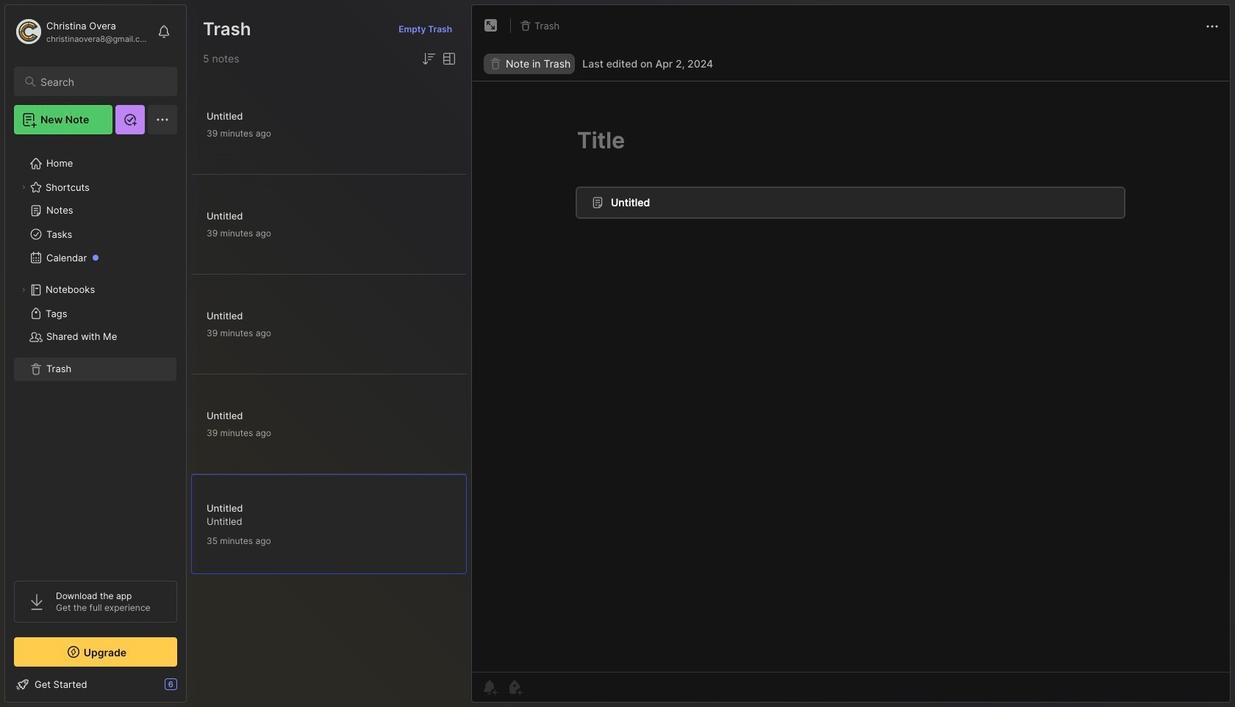 Task type: describe. For each thing, give the bounding box(es) containing it.
more actions image
[[1203, 18, 1221, 35]]

none search field inside main element
[[40, 73, 164, 90]]

add a reminder image
[[481, 679, 498, 697]]

main element
[[0, 0, 191, 708]]

click to collapse image
[[186, 681, 197, 698]]

More actions field
[[1203, 16, 1221, 35]]



Task type: locate. For each thing, give the bounding box(es) containing it.
View options field
[[437, 50, 458, 68]]

tree inside main element
[[5, 143, 186, 568]]

expand notebooks image
[[19, 286, 28, 295]]

Account field
[[14, 17, 150, 46]]

Sort options field
[[420, 50, 437, 68]]

Note Editor text field
[[472, 81, 1230, 673]]

None search field
[[40, 73, 164, 90]]

note window element
[[471, 4, 1231, 707]]

tree
[[5, 143, 186, 568]]

expand note image
[[482, 17, 500, 35]]

Search text field
[[40, 75, 164, 89]]

Help and Learning task checklist field
[[5, 673, 186, 697]]

add tag image
[[506, 679, 523, 697]]



Task type: vqa. For each thing, say whether or not it's contained in the screenshot.
More actions icon
yes



